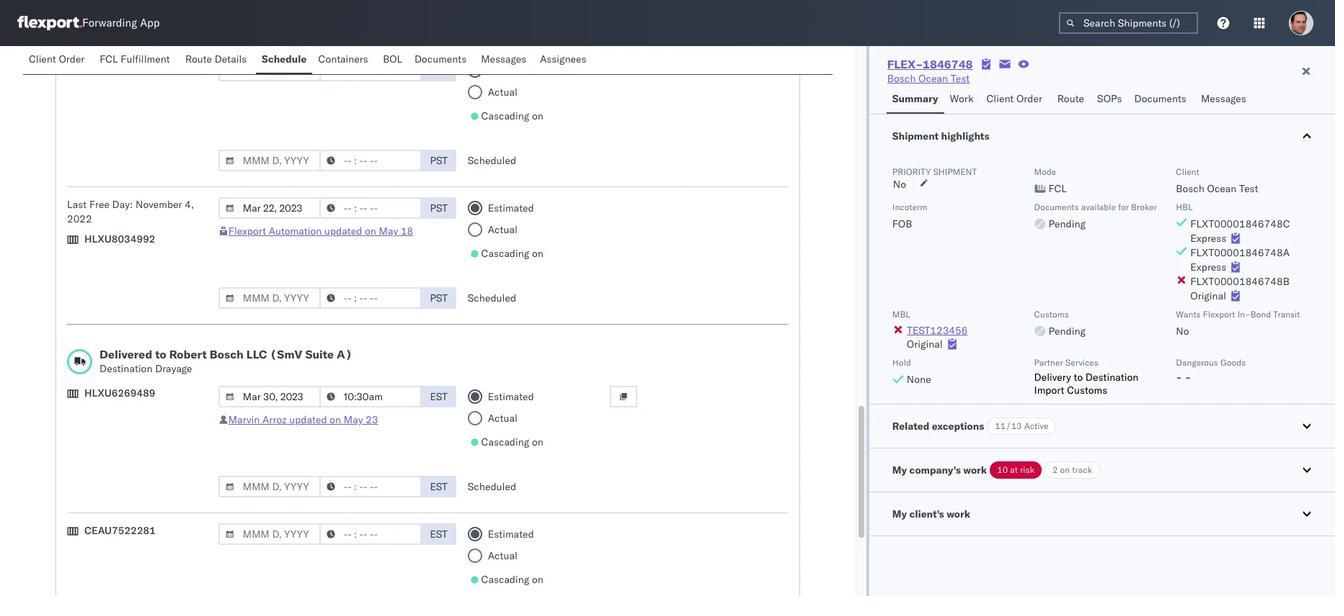 Task type: vqa. For each thing, say whether or not it's contained in the screenshot.
the bottommost Test
yes



Task type: describe. For each thing, give the bounding box(es) containing it.
route details
[[185, 53, 247, 66]]

delivery
[[1034, 371, 1071, 384]]

my company's work
[[892, 464, 987, 477]]

related exceptions
[[892, 420, 984, 433]]

Search Shipments (/) text field
[[1059, 12, 1198, 34]]

summary
[[892, 92, 938, 105]]

11/13
[[995, 421, 1022, 432]]

suite
[[305, 348, 334, 362]]

fcl fulfillment button
[[94, 46, 179, 74]]

test123456
[[907, 324, 968, 337]]

work
[[950, 92, 974, 105]]

mmm d, yyyy text field for third -- : -- -- text box from the bottom
[[218, 386, 321, 408]]

incoterm
[[892, 202, 927, 213]]

drayage
[[155, 363, 192, 376]]

marvin arroz updated on may 23 button
[[228, 414, 378, 427]]

1 vertical spatial messages button
[[1195, 86, 1254, 114]]

0 vertical spatial test
[[951, 72, 970, 85]]

-- : -- -- text field for 4th the mmm d, yyyy 'text field' from the top of the page
[[319, 288, 422, 309]]

est for third -- : -- -- text box from the bottom
[[430, 391, 448, 404]]

containers button
[[313, 46, 377, 74]]

bosch ocean test
[[887, 72, 970, 85]]

robert
[[169, 348, 207, 362]]

arroz
[[262, 414, 287, 427]]

shipment highlights button
[[869, 115, 1335, 158]]

company's
[[910, 464, 961, 477]]

containers
[[318, 53, 368, 66]]

mbl
[[892, 309, 910, 320]]

ocean inside the bosch ocean test link
[[919, 72, 948, 85]]

flxt00001846748c
[[1191, 218, 1290, 231]]

cascading on for fourth -- : -- -- text box from the bottom
[[481, 247, 544, 260]]

automation
[[269, 225, 322, 238]]

estimated for fourth -- : -- -- text box from the bottom
[[488, 202, 534, 215]]

pending for documents available for broker
[[1049, 218, 1086, 231]]

test123456 button
[[907, 324, 968, 337]]

client's
[[910, 508, 944, 521]]

work button
[[944, 86, 981, 114]]

fulfillment
[[121, 53, 170, 66]]

my client's work button
[[869, 493, 1335, 536]]

import
[[1034, 384, 1065, 397]]

test inside client bosch ocean test incoterm fob
[[1239, 182, 1259, 195]]

scheduled for flexport automation updated on may 18
[[468, 292, 516, 305]]

day:
[[112, 198, 133, 211]]

0 vertical spatial bosch
[[887, 72, 916, 85]]

actual for third -- : -- -- text box from the bottom
[[488, 412, 518, 425]]

3 -- : -- -- text field from the top
[[319, 386, 422, 408]]

goods
[[1221, 358, 1246, 368]]

forwarding app link
[[17, 16, 160, 30]]

flex-1846748 link
[[887, 57, 973, 71]]

shipment highlights
[[892, 130, 990, 143]]

cascading for first -- : -- -- text box from the top of the page
[[481, 110, 529, 123]]

my for my company's work
[[892, 464, 907, 477]]

app
[[140, 16, 160, 30]]

flexport inside wants flexport in-bond transit no
[[1203, 309, 1235, 320]]

client order for the left client order button
[[29, 53, 85, 66]]

schedule button
[[256, 46, 313, 74]]

3 pst from the top
[[430, 202, 448, 215]]

actual for 5th -- : -- -- text box from the top of the page
[[488, 550, 518, 563]]

0 vertical spatial flexport
[[228, 225, 266, 238]]

destination inside delivered to robert bosch llc (smv suite a) destination drayage
[[99, 363, 152, 376]]

messages for the left messages button
[[481, 53, 526, 66]]

route button
[[1052, 86, 1092, 114]]

estimated for 5th -- : -- -- text box from the top of the page
[[488, 528, 534, 541]]

documents available for broker
[[1034, 202, 1157, 213]]

scheduled for marvin arroz updated on may 23
[[468, 481, 516, 494]]

partner services delivery to destination import customs
[[1034, 358, 1139, 397]]

in-
[[1238, 309, 1251, 320]]

bol button
[[377, 46, 409, 74]]

0 horizontal spatial order
[[59, 53, 85, 66]]

flxt00001846748a
[[1191, 247, 1290, 260]]

dangerous goods - -
[[1176, 358, 1246, 384]]

priority shipment
[[892, 167, 977, 177]]

active
[[1024, 421, 1049, 432]]

bosch inside delivered to robert bosch llc (smv suite a) destination drayage
[[210, 348, 244, 362]]

for
[[1118, 202, 1129, 213]]

23
[[366, 414, 378, 427]]

may for 23
[[344, 414, 363, 427]]

bol
[[383, 53, 402, 66]]

marvin arroz updated on may 23
[[228, 414, 378, 427]]

partner
[[1034, 358, 1063, 368]]

wants flexport in-bond transit no
[[1176, 309, 1300, 338]]

0 horizontal spatial messages button
[[475, 46, 534, 74]]

hlxu8034992
[[84, 233, 155, 246]]

est for 5th -- : -- -- text box from the top of the page
[[430, 528, 448, 541]]

forwarding app
[[82, 16, 160, 30]]

available
[[1081, 202, 1116, 213]]

estimated for -- : -- -- text field for 7th the mmm d, yyyy 'text field' from the bottom
[[488, 64, 534, 77]]

4 pst from the top
[[430, 292, 448, 305]]

wants
[[1176, 309, 1201, 320]]

0 horizontal spatial client
[[29, 53, 56, 66]]

(smv
[[270, 348, 302, 362]]

risk
[[1020, 465, 1035, 476]]

hlxu6269489
[[84, 387, 155, 400]]

sops button
[[1092, 86, 1129, 114]]

bosch ocean test link
[[887, 71, 970, 86]]

last
[[67, 198, 87, 211]]

my for my client's work
[[892, 508, 907, 521]]

est for 4th -- : -- -- text box from the top of the page
[[430, 481, 448, 494]]

1 ceau7522281 from the top
[[84, 61, 156, 74]]

2022
[[67, 213, 92, 226]]

1 - from the left
[[1176, 371, 1182, 384]]

delivered to robert bosch llc (smv suite a) destination drayage
[[99, 348, 352, 376]]

free
[[89, 198, 110, 211]]

2 -- : -- -- text field from the top
[[319, 198, 422, 219]]

2
[[1053, 465, 1058, 476]]

a)
[[337, 348, 352, 362]]

express for flxt00001846748a
[[1191, 261, 1227, 274]]

1 horizontal spatial original
[[1191, 290, 1226, 303]]

fob
[[892, 218, 912, 231]]

actual for -- : -- -- text field for 7th the mmm d, yyyy 'text field' from the bottom
[[488, 86, 518, 99]]

to inside delivered to robert bosch llc (smv suite a) destination drayage
[[155, 348, 166, 362]]

mode
[[1034, 167, 1056, 177]]

0 horizontal spatial client order button
[[23, 46, 94, 74]]



Task type: locate. For each thing, give the bounding box(es) containing it.
flexport automation updated on may 18
[[228, 225, 413, 238]]

client order for the bottom client order button
[[987, 92, 1042, 105]]

1 cascading on from the top
[[481, 110, 544, 123]]

may for 18
[[379, 225, 398, 238]]

client bosch ocean test incoterm fob
[[892, 167, 1259, 231]]

0 vertical spatial pending
[[1049, 218, 1086, 231]]

details
[[215, 53, 247, 66]]

1 horizontal spatial route
[[1058, 92, 1084, 105]]

0 vertical spatial est
[[430, 391, 448, 404]]

6 mmm d, yyyy text field from the top
[[218, 477, 321, 498]]

0 horizontal spatial original
[[907, 338, 943, 351]]

original
[[1191, 290, 1226, 303], [907, 338, 943, 351]]

client order button down the flexport. image
[[23, 46, 94, 74]]

cascading for -- : -- -- text field for 4th the mmm d, yyyy 'text field' from the top of the page
[[481, 247, 529, 260]]

3 est from the top
[[430, 528, 448, 541]]

0 vertical spatial may
[[379, 225, 398, 238]]

flexport left the automation
[[228, 225, 266, 238]]

client order down the flexport. image
[[29, 53, 85, 66]]

0 vertical spatial messages button
[[475, 46, 534, 74]]

1 vertical spatial bosch
[[1176, 182, 1205, 195]]

documents for documents available for broker
[[1034, 202, 1079, 213]]

1 horizontal spatial documents
[[1034, 202, 1079, 213]]

1 horizontal spatial no
[[1176, 325, 1189, 338]]

shipment
[[892, 130, 939, 143]]

-- : -- -- text field for 7th the mmm d, yyyy 'text field' from the bottom
[[319, 60, 422, 81]]

route for route details
[[185, 53, 212, 66]]

my client's work
[[892, 508, 970, 521]]

transit
[[1273, 309, 1300, 320]]

1 pending from the top
[[1049, 218, 1086, 231]]

0 horizontal spatial flexport
[[228, 225, 266, 238]]

1 vertical spatial flexport
[[1203, 309, 1235, 320]]

0 vertical spatial route
[[185, 53, 212, 66]]

-- : -- -- text field
[[319, 150, 422, 172], [319, 198, 422, 219], [319, 386, 422, 408], [319, 477, 422, 498], [319, 524, 422, 546]]

1 horizontal spatial test
[[1239, 182, 1259, 195]]

3 cascading from the top
[[481, 436, 529, 449]]

-- : -- -- text field
[[319, 60, 422, 81], [319, 288, 422, 309]]

may left 23
[[344, 414, 363, 427]]

0 vertical spatial order
[[59, 53, 85, 66]]

0 vertical spatial messages
[[481, 53, 526, 66]]

0 vertical spatial -- : -- -- text field
[[319, 60, 422, 81]]

1 estimated from the top
[[488, 64, 534, 77]]

1 express from the top
[[1191, 232, 1227, 245]]

3 mmm d, yyyy text field from the top
[[218, 198, 321, 219]]

route inside route details button
[[185, 53, 212, 66]]

0 vertical spatial work
[[963, 464, 987, 477]]

2 vertical spatial bosch
[[210, 348, 244, 362]]

cascading on for third -- : -- -- text box from the bottom
[[481, 436, 544, 449]]

priority
[[892, 167, 931, 177]]

hbl
[[1176, 202, 1193, 213]]

test
[[951, 72, 970, 85], [1239, 182, 1259, 195]]

bosch
[[887, 72, 916, 85], [1176, 182, 1205, 195], [210, 348, 244, 362]]

0 vertical spatial customs
[[1034, 309, 1069, 320]]

flex-1846748
[[887, 57, 973, 71]]

4 cascading on from the top
[[481, 574, 544, 587]]

1 vertical spatial documents
[[1134, 92, 1187, 105]]

none
[[907, 373, 931, 386]]

express up flxt00001846748b
[[1191, 261, 1227, 274]]

2 cascading on from the top
[[481, 247, 544, 260]]

2 vertical spatial scheduled
[[468, 481, 516, 494]]

1 horizontal spatial messages button
[[1195, 86, 1254, 114]]

express up flxt00001846748a
[[1191, 232, 1227, 245]]

actual
[[488, 86, 518, 99], [488, 223, 518, 236], [488, 412, 518, 425], [488, 550, 518, 563]]

2 on track
[[1053, 465, 1092, 476]]

1 horizontal spatial messages
[[1201, 92, 1246, 105]]

pending down documents available for broker
[[1049, 218, 1086, 231]]

mmm d, yyyy text field for fourth -- : -- -- text box from the bottom
[[218, 198, 321, 219]]

2 cascading from the top
[[481, 247, 529, 260]]

highlights
[[941, 130, 990, 143]]

10
[[997, 465, 1008, 476]]

1 vertical spatial my
[[892, 508, 907, 521]]

1 vertical spatial test
[[1239, 182, 1259, 195]]

1 vertical spatial client order
[[987, 92, 1042, 105]]

pst
[[430, 64, 448, 77], [430, 154, 448, 167], [430, 202, 448, 215], [430, 292, 448, 305]]

fcl down mode
[[1049, 182, 1067, 195]]

cascading on
[[481, 110, 544, 123], [481, 247, 544, 260], [481, 436, 544, 449], [481, 574, 544, 587]]

0 vertical spatial express
[[1191, 232, 1227, 245]]

0 vertical spatial to
[[155, 348, 166, 362]]

11/13 active
[[995, 421, 1049, 432]]

forwarding
[[82, 16, 137, 30]]

cascading for 4th -- : -- -- text box from the top of the page
[[481, 436, 529, 449]]

updated for automation
[[324, 225, 362, 238]]

0 vertical spatial original
[[1191, 290, 1226, 303]]

bosch left llc
[[210, 348, 244, 362]]

express for flxt00001846748c
[[1191, 232, 1227, 245]]

pending for customs
[[1049, 325, 1086, 338]]

related
[[892, 420, 930, 433]]

may left 18
[[379, 225, 398, 238]]

order left route button
[[1016, 92, 1042, 105]]

1 horizontal spatial order
[[1016, 92, 1042, 105]]

5 -- : -- -- text field from the top
[[319, 524, 422, 546]]

work
[[963, 464, 987, 477], [947, 508, 970, 521]]

1 vertical spatial ceau7522281
[[84, 525, 156, 538]]

documents for documents button to the right
[[1134, 92, 1187, 105]]

marvin
[[228, 414, 260, 427]]

customs down services
[[1067, 384, 1108, 397]]

work right client's
[[947, 508, 970, 521]]

no down priority
[[893, 178, 906, 191]]

1 vertical spatial original
[[907, 338, 943, 351]]

1 horizontal spatial to
[[1074, 371, 1083, 384]]

to
[[155, 348, 166, 362], [1074, 371, 1083, 384]]

1 vertical spatial fcl
[[1049, 182, 1067, 195]]

pending
[[1049, 218, 1086, 231], [1049, 325, 1086, 338]]

work inside button
[[947, 508, 970, 521]]

0 horizontal spatial may
[[344, 414, 363, 427]]

0 horizontal spatial ocean
[[919, 72, 948, 85]]

2 horizontal spatial client
[[1176, 167, 1199, 177]]

1 scheduled from the top
[[468, 154, 516, 167]]

1 vertical spatial est
[[430, 481, 448, 494]]

destination inside partner services delivery to destination import customs
[[1086, 371, 1139, 384]]

assignees
[[540, 53, 587, 66]]

estimated
[[488, 64, 534, 77], [488, 202, 534, 215], [488, 391, 534, 404], [488, 528, 534, 541]]

fcl inside button
[[100, 53, 118, 66]]

fcl for fcl
[[1049, 182, 1067, 195]]

documents for the leftmost documents button
[[414, 53, 467, 66]]

2 actual from the top
[[488, 223, 518, 236]]

bosch up "hbl"
[[1176, 182, 1205, 195]]

1 actual from the top
[[488, 86, 518, 99]]

broker
[[1131, 202, 1157, 213]]

test down 1846748
[[951, 72, 970, 85]]

customs up partner
[[1034, 309, 1069, 320]]

client right work button
[[987, 92, 1014, 105]]

cascading
[[481, 110, 529, 123], [481, 247, 529, 260], [481, 436, 529, 449], [481, 574, 529, 587]]

documents button right bol
[[409, 46, 475, 74]]

2 my from the top
[[892, 508, 907, 521]]

2 estimated from the top
[[488, 202, 534, 215]]

client order button right work
[[981, 86, 1052, 114]]

llc
[[246, 348, 267, 362]]

fcl for fcl fulfillment
[[100, 53, 118, 66]]

at
[[1010, 465, 1018, 476]]

1 horizontal spatial client order
[[987, 92, 1042, 105]]

4 mmm d, yyyy text field from the top
[[218, 288, 321, 309]]

2 vertical spatial documents
[[1034, 202, 1079, 213]]

0 horizontal spatial bosch
[[210, 348, 244, 362]]

5 mmm d, yyyy text field from the top
[[218, 386, 321, 408]]

route for route
[[1058, 92, 1084, 105]]

documents down mode
[[1034, 202, 1079, 213]]

2 -- : -- -- text field from the top
[[319, 288, 422, 309]]

client
[[29, 53, 56, 66], [987, 92, 1014, 105], [1176, 167, 1199, 177]]

customs inside partner services delivery to destination import customs
[[1067, 384, 1108, 397]]

1 vertical spatial customs
[[1067, 384, 1108, 397]]

0 vertical spatial no
[[893, 178, 906, 191]]

1 vertical spatial updated
[[289, 414, 327, 427]]

3 scheduled from the top
[[468, 481, 516, 494]]

0 vertical spatial client
[[29, 53, 56, 66]]

scheduled
[[468, 154, 516, 167], [468, 292, 516, 305], [468, 481, 516, 494]]

pending up services
[[1049, 325, 1086, 338]]

messages for bottom messages button
[[1201, 92, 1246, 105]]

updated right the automation
[[324, 225, 362, 238]]

1 horizontal spatial flexport
[[1203, 309, 1235, 320]]

0 vertical spatial documents button
[[409, 46, 475, 74]]

route details button
[[179, 46, 256, 74]]

route left details
[[185, 53, 212, 66]]

work left 10
[[963, 464, 987, 477]]

flexport automation updated on may 18 button
[[228, 225, 413, 238]]

2 scheduled from the top
[[468, 292, 516, 305]]

november
[[136, 198, 182, 211]]

flexport. image
[[17, 16, 82, 30]]

0 vertical spatial ceau7522281
[[84, 61, 156, 74]]

my inside button
[[892, 508, 907, 521]]

4,
[[185, 198, 194, 211]]

my left the 'company's'
[[892, 464, 907, 477]]

2 vertical spatial client
[[1176, 167, 1199, 177]]

no down wants
[[1176, 325, 1189, 338]]

1 vertical spatial client order button
[[981, 86, 1052, 114]]

test up flxt00001846748c at the top
[[1239, 182, 1259, 195]]

to up drayage
[[155, 348, 166, 362]]

client inside client bosch ocean test incoterm fob
[[1176, 167, 1199, 177]]

2 horizontal spatial bosch
[[1176, 182, 1205, 195]]

4 actual from the top
[[488, 550, 518, 563]]

2 horizontal spatial documents
[[1134, 92, 1187, 105]]

1 horizontal spatial bosch
[[887, 72, 916, 85]]

0 horizontal spatial fcl
[[100, 53, 118, 66]]

0 horizontal spatial messages
[[481, 53, 526, 66]]

exceptions
[[932, 420, 984, 433]]

0 vertical spatial ocean
[[919, 72, 948, 85]]

1 mmm d, yyyy text field from the top
[[218, 60, 321, 81]]

cascading on for 5th -- : -- -- text box from the top of the page
[[481, 574, 544, 587]]

original up wants
[[1191, 290, 1226, 303]]

updated right arroz
[[289, 414, 327, 427]]

1 vertical spatial -- : -- -- text field
[[319, 288, 422, 309]]

0 horizontal spatial no
[[893, 178, 906, 191]]

updated for arroz
[[289, 414, 327, 427]]

1 est from the top
[[430, 391, 448, 404]]

1 vertical spatial work
[[947, 508, 970, 521]]

1 vertical spatial ocean
[[1207, 182, 1237, 195]]

1 horizontal spatial may
[[379, 225, 398, 238]]

documents right sops button
[[1134, 92, 1187, 105]]

0 horizontal spatial destination
[[99, 363, 152, 376]]

estimated for third -- : -- -- text box from the bottom
[[488, 391, 534, 404]]

schedule
[[262, 53, 307, 66]]

2 est from the top
[[430, 481, 448, 494]]

1 vertical spatial messages
[[1201, 92, 1246, 105]]

1 vertical spatial no
[[1176, 325, 1189, 338]]

3 cascading on from the top
[[481, 436, 544, 449]]

1 vertical spatial route
[[1058, 92, 1084, 105]]

mmm d, yyyy text field for 5th -- : -- -- text box from the top of the page
[[218, 524, 321, 546]]

order down the forwarding app link
[[59, 53, 85, 66]]

2 ceau7522281 from the top
[[84, 525, 156, 538]]

hold
[[892, 358, 911, 368]]

shipment
[[933, 167, 977, 177]]

route inside route button
[[1058, 92, 1084, 105]]

flexport left in-
[[1203, 309, 1235, 320]]

4 -- : -- -- text field from the top
[[319, 477, 422, 498]]

express
[[1191, 232, 1227, 245], [1191, 261, 1227, 274]]

messages button
[[475, 46, 534, 74], [1195, 86, 1254, 114]]

documents button right sops
[[1129, 86, 1195, 114]]

flxt00001846748b
[[1191, 275, 1290, 288]]

2 pst from the top
[[430, 154, 448, 167]]

customs
[[1034, 309, 1069, 320], [1067, 384, 1108, 397]]

client order button
[[23, 46, 94, 74], [981, 86, 1052, 114]]

0 vertical spatial my
[[892, 464, 907, 477]]

fcl fulfillment
[[100, 53, 170, 66]]

1 horizontal spatial destination
[[1086, 371, 1139, 384]]

0 vertical spatial client order button
[[23, 46, 94, 74]]

1 horizontal spatial fcl
[[1049, 182, 1067, 195]]

work for my client's work
[[947, 508, 970, 521]]

messages
[[481, 53, 526, 66], [1201, 92, 1246, 105]]

ocean inside client bosch ocean test incoterm fob
[[1207, 182, 1237, 195]]

1 vertical spatial may
[[344, 414, 363, 427]]

bosch inside client bosch ocean test incoterm fob
[[1176, 182, 1205, 195]]

1 vertical spatial express
[[1191, 261, 1227, 274]]

mmm d, yyyy text field for first -- : -- -- text box from the top of the page
[[218, 150, 321, 172]]

0 horizontal spatial to
[[155, 348, 166, 362]]

1 my from the top
[[892, 464, 907, 477]]

ocean up flxt00001846748c at the top
[[1207, 182, 1237, 195]]

0 horizontal spatial test
[[951, 72, 970, 85]]

bosch down flex-
[[887, 72, 916, 85]]

summary button
[[887, 86, 944, 114]]

documents right bol button
[[414, 53, 467, 66]]

on
[[532, 110, 544, 123], [365, 225, 376, 238], [532, 247, 544, 260], [330, 414, 341, 427], [532, 436, 544, 449], [1060, 465, 1070, 476], [532, 574, 544, 587]]

1 vertical spatial to
[[1074, 371, 1083, 384]]

0 vertical spatial fcl
[[100, 53, 118, 66]]

1846748
[[923, 57, 973, 71]]

0 horizontal spatial client order
[[29, 53, 85, 66]]

1 horizontal spatial ocean
[[1207, 182, 1237, 195]]

1 horizontal spatial client order button
[[981, 86, 1052, 114]]

no inside wants flexport in-bond transit no
[[1176, 325, 1189, 338]]

4 estimated from the top
[[488, 528, 534, 541]]

client order right work button
[[987, 92, 1042, 105]]

0 vertical spatial client order
[[29, 53, 85, 66]]

0 horizontal spatial documents button
[[409, 46, 475, 74]]

1 cascading from the top
[[481, 110, 529, 123]]

destination
[[99, 363, 152, 376], [1086, 371, 1139, 384]]

0 vertical spatial scheduled
[[468, 154, 516, 167]]

2 express from the top
[[1191, 261, 1227, 274]]

1 horizontal spatial client
[[987, 92, 1014, 105]]

actual for fourth -- : -- -- text box from the bottom
[[488, 223, 518, 236]]

7 mmm d, yyyy text field from the top
[[218, 524, 321, 546]]

MMM D, YYYY text field
[[218, 60, 321, 81], [218, 150, 321, 172], [218, 198, 321, 219], [218, 288, 321, 309], [218, 386, 321, 408], [218, 477, 321, 498], [218, 524, 321, 546]]

1 vertical spatial documents button
[[1129, 86, 1195, 114]]

destination down delivered
[[99, 363, 152, 376]]

client down the flexport. image
[[29, 53, 56, 66]]

2 pending from the top
[[1049, 325, 1086, 338]]

1 vertical spatial pending
[[1049, 325, 1086, 338]]

work for my company's work
[[963, 464, 987, 477]]

4 cascading from the top
[[481, 574, 529, 587]]

2 - from the left
[[1185, 371, 1191, 384]]

track
[[1072, 465, 1092, 476]]

ocean down flex-1846748 link
[[919, 72, 948, 85]]

0 vertical spatial updated
[[324, 225, 362, 238]]

route left sops
[[1058, 92, 1084, 105]]

my left client's
[[892, 508, 907, 521]]

updated
[[324, 225, 362, 238], [289, 414, 327, 427]]

destination down services
[[1086, 371, 1139, 384]]

order
[[59, 53, 85, 66], [1016, 92, 1042, 105]]

2 mmm d, yyyy text field from the top
[[218, 150, 321, 172]]

original down test123456
[[907, 338, 943, 351]]

to down services
[[1074, 371, 1083, 384]]

assignees button
[[534, 46, 595, 74]]

1 -- : -- -- text field from the top
[[319, 60, 422, 81]]

fcl down the 'forwarding'
[[100, 53, 118, 66]]

1 horizontal spatial documents button
[[1129, 86, 1195, 114]]

1 vertical spatial scheduled
[[468, 292, 516, 305]]

1 -- : -- -- text field from the top
[[319, 150, 422, 172]]

1 horizontal spatial -
[[1185, 371, 1191, 384]]

0 horizontal spatial route
[[185, 53, 212, 66]]

1 vertical spatial client
[[987, 92, 1014, 105]]

3 estimated from the top
[[488, 391, 534, 404]]

flex-
[[887, 57, 923, 71]]

1 pst from the top
[[430, 64, 448, 77]]

1 vertical spatial order
[[1016, 92, 1042, 105]]

mmm d, yyyy text field for 4th -- : -- -- text box from the top of the page
[[218, 477, 321, 498]]

0 vertical spatial documents
[[414, 53, 467, 66]]

bond
[[1251, 309, 1271, 320]]

3 actual from the top
[[488, 412, 518, 425]]

to inside partner services delivery to destination import customs
[[1074, 371, 1083, 384]]

client up "hbl"
[[1176, 167, 1199, 177]]



